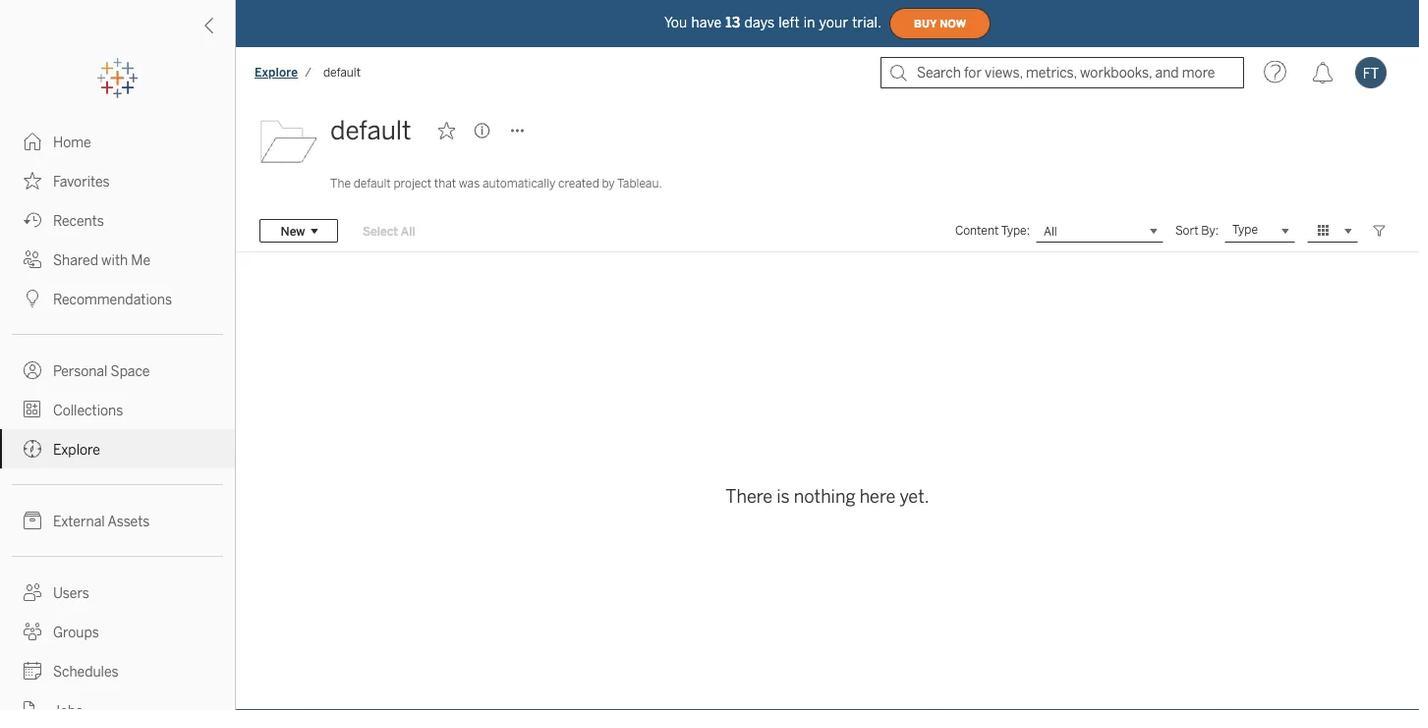 Task type: vqa. For each thing, say whether or not it's contained in the screenshot.
row
no



Task type: describe. For each thing, give the bounding box(es) containing it.
buy now
[[914, 17, 966, 30]]

by
[[602, 176, 615, 191]]

select all button
[[350, 219, 428, 243]]

13
[[726, 15, 741, 31]]

have
[[692, 15, 722, 31]]

here
[[860, 487, 896, 508]]

select
[[363, 224, 398, 238]]

Search for views, metrics, workbooks, and more text field
[[881, 57, 1245, 88]]

type:
[[1001, 224, 1030, 238]]

1 vertical spatial default
[[330, 116, 411, 146]]

now
[[940, 17, 966, 30]]

that
[[434, 176, 456, 191]]

automatically
[[483, 176, 556, 191]]

created
[[558, 176, 599, 191]]

was
[[459, 176, 480, 191]]

yet.
[[900, 487, 930, 508]]

buy
[[914, 17, 937, 30]]

recommendations link
[[0, 279, 235, 319]]

project
[[394, 176, 432, 191]]

groups
[[53, 625, 99, 641]]

assets
[[108, 514, 150, 530]]

type button
[[1225, 219, 1296, 243]]

0 horizontal spatial explore link
[[0, 430, 235, 469]]

explore for explore /
[[255, 65, 298, 80]]

2 vertical spatial default
[[354, 176, 391, 191]]

with
[[101, 252, 128, 268]]

you have 13 days left in your trial.
[[664, 15, 882, 31]]

recents link
[[0, 201, 235, 240]]

/
[[305, 65, 312, 80]]

me
[[131, 252, 151, 268]]

home link
[[0, 122, 235, 161]]

the
[[330, 176, 351, 191]]

all button
[[1036, 219, 1164, 243]]

in
[[804, 15, 816, 31]]

main navigation. press the up and down arrow keys to access links. element
[[0, 122, 235, 711]]

shared with me
[[53, 252, 151, 268]]

1 horizontal spatial explore link
[[254, 64, 299, 81]]

external
[[53, 514, 105, 530]]

navigation panel element
[[0, 59, 235, 711]]

the default project that was automatically created by tableau.
[[330, 176, 662, 191]]

sort
[[1176, 224, 1199, 238]]

users link
[[0, 573, 235, 612]]

sort by:
[[1176, 224, 1219, 238]]

favorites link
[[0, 161, 235, 201]]

you
[[664, 15, 688, 31]]

all inside select all button
[[401, 224, 416, 238]]



Task type: locate. For each thing, give the bounding box(es) containing it.
1 horizontal spatial explore
[[255, 65, 298, 80]]

days
[[745, 15, 775, 31]]

all right type: at the top
[[1044, 224, 1058, 238]]

left
[[779, 15, 800, 31]]

1 vertical spatial explore
[[53, 442, 100, 458]]

new button
[[260, 219, 338, 243]]

personal space link
[[0, 351, 235, 390]]

is
[[777, 487, 790, 508]]

type
[[1233, 223, 1258, 237]]

space
[[111, 363, 150, 379]]

0 vertical spatial explore link
[[254, 64, 299, 81]]

nothing
[[794, 487, 856, 508]]

there
[[726, 487, 773, 508]]

project image
[[260, 111, 319, 170]]

explore link left /
[[254, 64, 299, 81]]

all
[[401, 224, 416, 238], [1044, 224, 1058, 238]]

explore for explore
[[53, 442, 100, 458]]

new
[[281, 224, 305, 238]]

favorites
[[53, 174, 110, 190]]

explore
[[255, 65, 298, 80], [53, 442, 100, 458]]

buy now button
[[890, 8, 991, 39]]

personal space
[[53, 363, 150, 379]]

1 vertical spatial explore link
[[0, 430, 235, 469]]

2 all from the left
[[1044, 224, 1058, 238]]

explore down collections
[[53, 442, 100, 458]]

trial.
[[852, 15, 882, 31]]

0 horizontal spatial all
[[401, 224, 416, 238]]

schedules
[[53, 664, 119, 680]]

recommendations
[[53, 291, 172, 308]]

explore left /
[[255, 65, 298, 80]]

explore /
[[255, 65, 312, 80]]

external assets link
[[0, 501, 235, 541]]

shared with me link
[[0, 240, 235, 279]]

default
[[323, 65, 361, 80], [330, 116, 411, 146], [354, 176, 391, 191]]

grid view image
[[1315, 222, 1333, 240]]

home
[[53, 134, 91, 150]]

1 all from the left
[[401, 224, 416, 238]]

external assets
[[53, 514, 150, 530]]

by:
[[1202, 224, 1219, 238]]

default right "the"
[[354, 176, 391, 191]]

collections link
[[0, 390, 235, 430]]

default element
[[318, 65, 367, 80]]

groups link
[[0, 612, 235, 652]]

personal
[[53, 363, 108, 379]]

schedules link
[[0, 652, 235, 691]]

shared
[[53, 252, 98, 268]]

users
[[53, 585, 89, 602]]

collections
[[53, 403, 123, 419]]

recents
[[53, 213, 104, 229]]

all inside all popup button
[[1044, 224, 1058, 238]]

your
[[819, 15, 849, 31]]

there is nothing here yet.
[[726, 487, 930, 508]]

content
[[955, 224, 999, 238]]

default up "the"
[[330, 116, 411, 146]]

explore inside main navigation. press the up and down arrow keys to access links. 'element'
[[53, 442, 100, 458]]

0 vertical spatial explore
[[255, 65, 298, 80]]

0 horizontal spatial explore
[[53, 442, 100, 458]]

default right /
[[323, 65, 361, 80]]

tableau.
[[617, 176, 662, 191]]

all right select
[[401, 224, 416, 238]]

0 vertical spatial default
[[323, 65, 361, 80]]

explore link
[[254, 64, 299, 81], [0, 430, 235, 469]]

explore link down collections
[[0, 430, 235, 469]]

select all
[[363, 224, 416, 238]]

content type:
[[955, 224, 1030, 238]]

1 horizontal spatial all
[[1044, 224, 1058, 238]]



